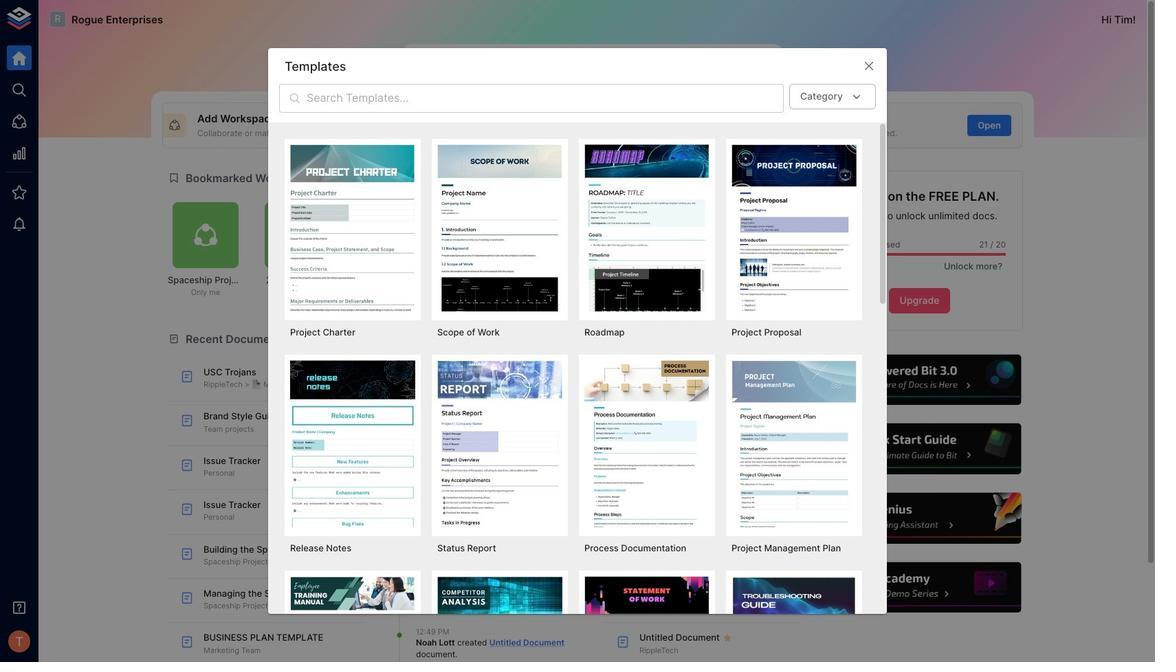 Task type: locate. For each thing, give the bounding box(es) containing it.
help image
[[817, 353, 1024, 407], [817, 422, 1024, 477], [817, 491, 1024, 546], [817, 561, 1024, 615]]

project proposal image
[[732, 145, 857, 312]]

4 help image from the top
[[817, 561, 1024, 615]]

3 help image from the top
[[817, 491, 1024, 546]]

status report image
[[438, 361, 563, 528]]

competitor research report image
[[438, 577, 563, 663]]

project charter image
[[290, 145, 416, 312]]

project management plan image
[[732, 361, 857, 528]]

statement of work image
[[585, 577, 710, 663]]

roadmap image
[[585, 145, 710, 312]]

dialog
[[268, 48, 888, 663]]



Task type: vqa. For each thing, say whether or not it's contained in the screenshot.
rightmost to
no



Task type: describe. For each thing, give the bounding box(es) containing it.
Search Templates... text field
[[307, 84, 784, 113]]

1 help image from the top
[[817, 353, 1024, 407]]

2 help image from the top
[[817, 422, 1024, 477]]

troubleshooting guide image
[[732, 577, 857, 663]]

employee training manual image
[[290, 577, 416, 663]]

release notes image
[[290, 361, 416, 528]]

scope of work image
[[438, 145, 563, 312]]

process documentation image
[[585, 361, 710, 528]]



